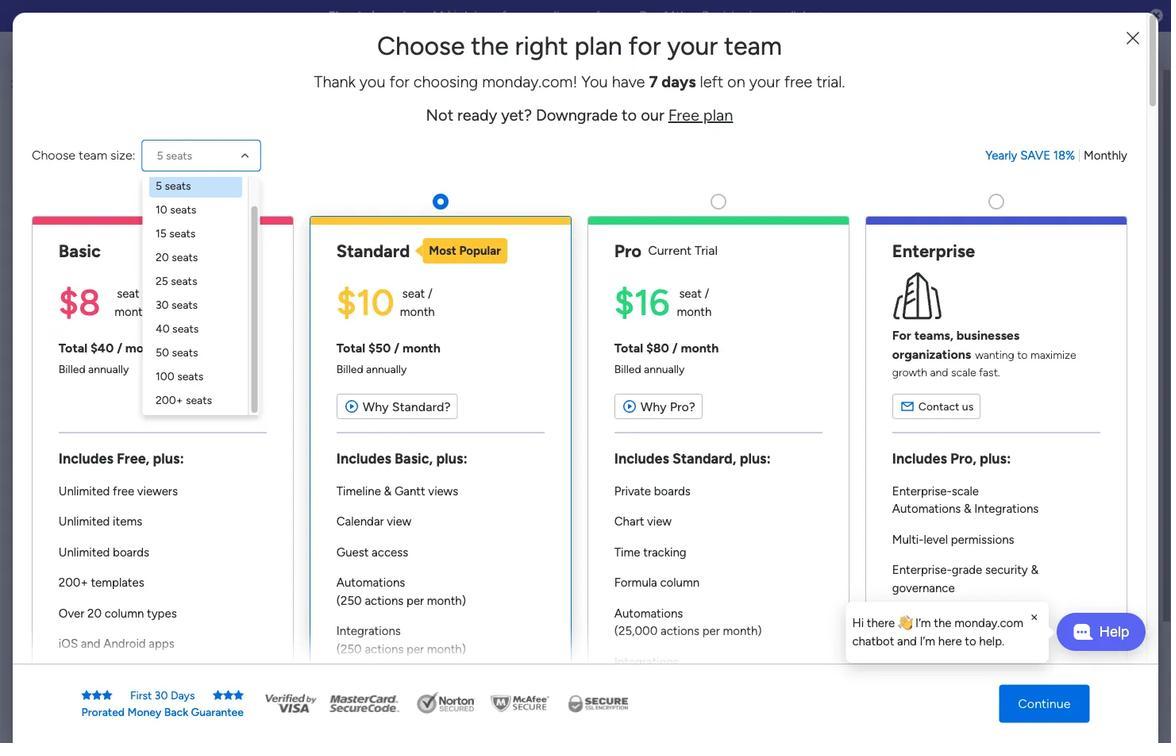 Task type: describe. For each thing, give the bounding box(es) containing it.
0 horizontal spatial our
[[520, 9, 538, 23]]

boost
[[919, 499, 952, 514]]

ready
[[457, 106, 497, 125]]

feed
[[141, 410, 170, 428]]

(250 for automations (250 actions per month)
[[336, 593, 362, 608]]

unlimited items
[[59, 514, 142, 529]]

/ for total $40 / month billed annually
[[117, 340, 122, 355]]

$16
[[614, 281, 670, 324]]

explore templates
[[977, 553, 1079, 568]]

first
[[130, 689, 152, 702]]

upload
[[949, 200, 987, 214]]

dialog containing hi there 👋,  i'm the monday.com
[[846, 602, 1049, 663]]

templates for 200+ templates
[[91, 576, 144, 590]]

billed for $10
[[336, 362, 363, 376]]

governance
[[892, 581, 955, 595]]

growth
[[892, 366, 927, 379]]

1 star image from the left
[[92, 690, 102, 701]]

1 vertical spatial 30
[[155, 689, 168, 702]]

scale inside wanting to maximize growth and scale fast.
[[951, 366, 976, 379]]

circle o image inside enable desktop notifications link
[[933, 221, 943, 233]]

0 vertical spatial 5
[[157, 149, 163, 162]]

not
[[426, 106, 453, 125]]

formula column
[[614, 576, 699, 590]]

monday.com inside hi there 👋,  i'm the monday.com chatbot and i'm here to help.
[[954, 616, 1023, 630]]

10
[[155, 203, 167, 216]]

20 inside basic tier selected option
[[87, 606, 102, 620]]

how
[[1002, 668, 1023, 682]]

plus: inside enterprise tier selected option
[[980, 450, 1011, 467]]

on
[[727, 72, 745, 91]]

complete your profile
[[933, 153, 1074, 170]]

workspace image
[[93, 511, 131, 549]]

0 vertical spatial profile
[[1033, 153, 1074, 170]]

1 star image from the left
[[81, 690, 92, 701]]

calendar view
[[336, 514, 412, 529]]

complete for complete your profile
[[933, 153, 997, 170]]

private
[[614, 484, 651, 498]]

choose team size:
[[32, 148, 135, 163]]

maximize
[[1030, 348, 1076, 362]]

unlimited for unlimited free viewers
[[59, 484, 110, 498]]

1 vertical spatial 5
[[155, 179, 162, 193]]

dec
[[639, 9, 661, 23]]

1 horizontal spatial our
[[641, 106, 664, 125]]

0 vertical spatial free
[[784, 72, 812, 91]]

with
[[1101, 499, 1125, 514]]

2 star image from the left
[[102, 690, 112, 701]]

monday.com inside 'getting started learn how monday.com works'
[[1026, 668, 1090, 682]]

team
[[981, 240, 1010, 254]]

0 vertical spatial 5 seats
[[157, 149, 192, 162]]

month for $10 seat / month
[[400, 305, 435, 319]]

50 seats
[[155, 346, 198, 359]]

wanting to maximize growth and scale fast.
[[892, 348, 1076, 379]]

40
[[155, 322, 169, 335]]

items
[[113, 514, 142, 529]]

explore
[[977, 553, 1019, 568]]

2 star image from the left
[[223, 690, 233, 701]]

boards for private boards
[[654, 484, 690, 498]]

norton secured image
[[410, 692, 482, 716]]

free
[[668, 106, 699, 125]]

1 vertical spatial 5 seats
[[155, 179, 191, 193]]

back
[[164, 705, 188, 719]]

plus: for $16
[[740, 450, 771, 467]]

40 seats
[[155, 322, 198, 335]]

column inside "pro tier selected" option
[[660, 576, 699, 590]]

there
[[867, 616, 895, 630]]

billing cycle selection group
[[985, 147, 1127, 165]]

month) for $10
[[427, 642, 466, 656]]

select product image
[[14, 43, 30, 59]]

learn inside 'getting started learn how monday.com works'
[[972, 668, 999, 682]]

verified by visa image
[[263, 692, 318, 716]]

check circle image
[[933, 262, 943, 274]]

choosing
[[413, 72, 478, 91]]

1 horizontal spatial team
[[724, 31, 782, 61]]

basic tier selected option
[[32, 216, 294, 743]]

200+ for 200+ templates
[[59, 576, 88, 590]]

here
[[938, 634, 962, 648]]

unlimited free viewers
[[59, 484, 178, 498]]

👋,
[[898, 616, 913, 630]]

0 vertical spatial i'm
[[915, 616, 931, 630]]

most
[[429, 244, 456, 258]]

organizations
[[892, 347, 971, 362]]

mcafee secure image
[[488, 692, 552, 716]]

month for total $50 / month billed annually
[[403, 340, 441, 355]]

unlimited for unlimited boards
[[59, 545, 110, 559]]

view for $10
[[387, 514, 412, 529]]

integrations inside enterprise-scale automations & integrations
[[974, 502, 1039, 516]]

complete profile
[[949, 260, 1038, 275]]

guest access
[[336, 545, 408, 559]]

unlimited boards
[[59, 545, 149, 559]]

$8
[[59, 281, 101, 324]]

includes inside enterprise tier selected option
[[892, 450, 947, 467]]

terry turtle image
[[1127, 38, 1152, 64]]

1 horizontal spatial 20
[[155, 250, 169, 264]]

choose the right plan for your team
[[377, 31, 782, 61]]

choose for choose the right plan for your team
[[377, 31, 465, 61]]

upload your photo link
[[949, 198, 1147, 216]]

types
[[147, 606, 177, 620]]

enterprise
[[892, 240, 975, 261]]

unlimited for unlimited items
[[59, 514, 110, 529]]

0 vertical spatial to
[[622, 106, 637, 125]]

private boards
[[614, 484, 690, 498]]

complete for complete profile
[[949, 260, 1001, 275]]

continue button
[[999, 685, 1090, 723]]

total inside total $40 / month billed annually
[[59, 340, 87, 355]]

& inside enterprise-scale automations & integrations
[[964, 502, 971, 516]]

why standard?
[[363, 399, 451, 414]]

help center element
[[909, 710, 1147, 743]]

automations for automations (250 actions per month)
[[336, 576, 405, 590]]

ios
[[59, 637, 78, 651]]

pro current trial
[[614, 240, 718, 261]]

enable desktop notifications link
[[933, 218, 1147, 236]]

in inside boost your workflow in minutes with ready-made templates
[[1039, 499, 1049, 514]]

tier options list box
[[32, 187, 1127, 743]]

dapulse x slim image
[[1123, 147, 1142, 166]]

& inside "standard tier selected" option
[[384, 484, 392, 498]]

m
[[104, 518, 120, 541]]

enterprise- for scale
[[892, 484, 952, 498]]

(250 for integrations (250 actions per month)
[[336, 642, 362, 656]]

/ for total $80 / month billed annually
[[672, 340, 678, 355]]

tailored onboarding
[[892, 660, 998, 674]]

and inside basic tier selected option
[[81, 637, 101, 651]]

seat / month
[[115, 287, 149, 319]]

work management > main workspace
[[106, 349, 291, 362]]

elevate is next week! ✨ join us for our online conference dec 14th
[[329, 9, 687, 23]]

fast.
[[979, 366, 1000, 379]]

total for $16
[[614, 340, 643, 355]]

elevate
[[329, 9, 369, 23]]

0 horizontal spatial team
[[79, 148, 107, 163]]

multi-
[[892, 532, 924, 547]]

7
[[649, 72, 658, 91]]

enterprise tier selected option
[[865, 216, 1127, 743]]

permissions
[[951, 532, 1014, 547]]

ssl encrypted image
[[558, 692, 637, 716]]

0 vertical spatial 30
[[155, 298, 168, 312]]

actions for $16
[[661, 624, 699, 638]]

automations (250 actions per month)
[[336, 576, 466, 608]]

total $40 / month billed annually
[[59, 340, 163, 376]]

yearly
[[985, 148, 1017, 163]]

per for $10
[[407, 642, 424, 656]]

/ for $10 seat / month
[[428, 287, 433, 301]]

pro tier selected option
[[587, 216, 849, 743]]

to inside hi there 👋,  i'm the monday.com chatbot and i'm here to help.
[[965, 634, 976, 648]]

automations inside enterprise-scale automations & integrations
[[892, 502, 961, 516]]

one
[[762, 9, 782, 23]]

setup account link
[[949, 178, 1147, 196]]

0 horizontal spatial the
[[471, 31, 509, 61]]

0 vertical spatial us
[[487, 9, 499, 23]]

templates image image
[[923, 375, 1133, 484]]

total $50 / month billed annually
[[336, 340, 441, 376]]

update
[[89, 410, 137, 428]]

enterprise- for grade
[[892, 563, 952, 577]]

0 horizontal spatial in
[[749, 9, 759, 23]]

businesses
[[956, 328, 1020, 343]]

1 vertical spatial your
[[749, 72, 780, 91]]

downgrade
[[536, 106, 618, 125]]

integrations for integrations
[[614, 655, 679, 669]]

standard tier selected option
[[310, 216, 572, 743]]

profile inside 'link'
[[1004, 260, 1038, 275]]

apps
[[149, 637, 174, 651]]

annually for $10
[[366, 362, 407, 376]]

security
[[985, 563, 1028, 577]]

calendar
[[336, 514, 384, 529]]

& inside enterprise-grade security & governance
[[1031, 563, 1039, 577]]

choose for choose team size:
[[32, 148, 75, 163]]

$10 seat / month
[[336, 281, 435, 324]]

your inside setup account upload your photo
[[990, 200, 1014, 214]]

0 vertical spatial plan
[[574, 31, 622, 61]]

2 vertical spatial for
[[389, 72, 409, 91]]

why pro? button
[[614, 394, 703, 419]]

14th
[[663, 9, 687, 23]]

advanced reporting & analytics
[[892, 611, 998, 643]]

1 vertical spatial for
[[628, 31, 661, 61]]

/ for total $50 / month billed annually
[[394, 340, 400, 355]]

yearly save 18% option
[[985, 147, 1075, 165]]



Task type: locate. For each thing, give the bounding box(es) containing it.
our
[[520, 9, 538, 23], [641, 106, 664, 125]]

tracking
[[643, 545, 686, 559]]

why pro?
[[641, 399, 695, 414]]

2 plus: from the left
[[436, 450, 467, 467]]

1 vertical spatial boards
[[113, 545, 149, 559]]

our left free
[[641, 106, 664, 125]]

1 horizontal spatial 200+
[[155, 393, 183, 407]]

our left online
[[520, 9, 538, 23]]

actions inside integrations (250 actions per month)
[[365, 642, 404, 656]]

monday.com down started
[[1026, 668, 1090, 682]]

1 circle o image from the top
[[933, 221, 943, 233]]

1 vertical spatial monday.com
[[1026, 668, 1090, 682]]

the inside hi there 👋,  i'm the monday.com chatbot and i'm here to help.
[[934, 616, 952, 630]]

1 vertical spatial help
[[1050, 703, 1078, 719]]

includes inside "pro tier selected" option
[[614, 450, 669, 467]]

actions for $10
[[365, 642, 404, 656]]

2 vertical spatial automations
[[614, 606, 683, 620]]

1 horizontal spatial the
[[934, 616, 952, 630]]

star image
[[92, 690, 102, 701], [102, 690, 112, 701], [213, 690, 223, 701], [233, 690, 244, 701]]

1 enterprise- from the top
[[892, 484, 952, 498]]

1 vertical spatial in
[[1039, 499, 1049, 514]]

total left the $80
[[614, 340, 643, 355]]

viewers
[[137, 484, 178, 498]]

in left the one
[[749, 9, 759, 23]]

1 vertical spatial your
[[990, 200, 1014, 214]]

complete down invite
[[949, 260, 1001, 275]]

to right wanting
[[1017, 348, 1028, 362]]

includes inside basic tier selected option
[[59, 450, 113, 467]]

annually inside total $50 / month billed annually
[[366, 362, 407, 376]]

2 horizontal spatial and
[[930, 366, 948, 379]]

1 total from the left
[[59, 340, 87, 355]]

includes for $16
[[614, 450, 669, 467]]

trial.
[[816, 72, 845, 91]]

view for $16
[[647, 514, 672, 529]]

3 billed from the left
[[614, 362, 641, 376]]

plan down left
[[703, 106, 733, 125]]

0 vertical spatial your
[[667, 31, 718, 61]]

0 horizontal spatial help
[[1050, 703, 1078, 719]]

3 plus: from the left
[[740, 450, 771, 467]]

integrations for integrations (250 actions per month)
[[336, 624, 401, 638]]

integrations down (25,000
[[614, 655, 679, 669]]

15 seats
[[155, 227, 195, 240]]

2 horizontal spatial automations
[[892, 502, 961, 516]]

✨
[[446, 9, 458, 23]]

complete inside 'link'
[[949, 260, 1001, 275]]

0 horizontal spatial to
[[622, 106, 637, 125]]

you
[[360, 72, 385, 91]]

why standard? button
[[336, 394, 458, 419]]

1 horizontal spatial free
[[784, 72, 812, 91]]

getting started learn how monday.com works
[[972, 650, 1122, 682]]

time
[[614, 545, 640, 559]]

your up the made
[[955, 499, 980, 514]]

plus: inside basic tier selected option
[[153, 450, 184, 467]]

your down 14th
[[667, 31, 718, 61]]

column up the android
[[105, 606, 144, 620]]

close my workspaces image
[[67, 463, 86, 482]]

plus: for total
[[153, 450, 184, 467]]

seat for $16
[[679, 287, 702, 301]]

time tracking
[[614, 545, 686, 559]]

2 why from the left
[[641, 399, 667, 414]]

1 (250 from the top
[[336, 593, 362, 608]]

free,
[[117, 450, 149, 467]]

next
[[383, 9, 408, 23]]

your inside boost your workflow in minutes with ready-made templates
[[955, 499, 980, 514]]

automations for automations (25,000 actions per month)
[[614, 606, 683, 620]]

0 vertical spatial main
[[211, 349, 235, 362]]

plus: inside "standard tier selected" option
[[436, 450, 467, 467]]

boards for unlimited boards
[[113, 545, 149, 559]]

/ inside the $16 seat / month
[[705, 287, 709, 301]]

& left the gantt
[[384, 484, 392, 498]]

seat inside the $16 seat / month
[[679, 287, 702, 301]]

& left get
[[944, 604, 952, 619]]

month right $50
[[403, 340, 441, 355]]

billed inside total $40 / month billed annually
[[59, 362, 85, 376]]

templates up over 20 column types
[[91, 576, 144, 590]]

learn
[[909, 604, 941, 619], [972, 668, 999, 682]]

1 vertical spatial circle o image
[[933, 282, 943, 294]]

plus: right pro,
[[980, 450, 1011, 467]]

the down join
[[471, 31, 509, 61]]

unlimited down close my workspaces image
[[59, 484, 110, 498]]

most popular section head
[[415, 238, 507, 264]]

(250 inside the 'automations (250 actions per month)'
[[336, 593, 362, 608]]

not ready yet? downgrade to our free plan
[[426, 106, 733, 125]]

to
[[622, 106, 637, 125], [1017, 348, 1028, 362], [965, 634, 976, 648]]

(250 down the guest
[[336, 593, 362, 608]]

seat inside seat / month
[[117, 287, 139, 301]]

1 annually from the left
[[88, 362, 129, 376]]

1 view from the left
[[387, 514, 412, 529]]

2 seat from the left
[[402, 287, 425, 301]]

why
[[363, 399, 389, 414], [641, 399, 667, 414]]

enterprise- inside enterprise-grade security & governance
[[892, 563, 952, 577]]

200+
[[155, 393, 183, 407], [59, 576, 88, 590]]

and inside hi there 👋,  i'm the monday.com chatbot and i'm here to help.
[[897, 634, 917, 648]]

1 horizontal spatial your
[[749, 72, 780, 91]]

1 vertical spatial templates
[[1022, 553, 1079, 568]]

invite
[[949, 240, 978, 254]]

& inside "advanced reporting & analytics"
[[892, 629, 900, 643]]

i'm right 👋,
[[915, 616, 931, 630]]

integrations inside "pro tier selected" option
[[614, 655, 679, 669]]

per inside the 'automations (250 actions per month)'
[[407, 593, 424, 608]]

2 total from the left
[[336, 340, 365, 355]]

annually down $50
[[366, 362, 407, 376]]

standard?
[[392, 399, 451, 414]]

boards down 'includes standard, plus:'
[[654, 484, 690, 498]]

5 seats up 10 seats
[[155, 179, 191, 193]]

total inside total $50 / month billed annually
[[336, 340, 365, 355]]

1 vertical spatial complete
[[949, 260, 1001, 275]]

1 horizontal spatial us
[[962, 400, 973, 413]]

$16 seat / month
[[614, 281, 712, 324]]

1 horizontal spatial star image
[[223, 690, 233, 701]]

us inside button
[[962, 400, 973, 413]]

3 star image from the left
[[213, 690, 223, 701]]

1 horizontal spatial choose
[[377, 31, 465, 61]]

main right >
[[211, 349, 235, 362]]

total inside total $80 / month billed annually
[[614, 340, 643, 355]]

2 vertical spatial actions
[[365, 642, 404, 656]]

recently
[[89, 162, 147, 179]]

annually down work
[[88, 362, 129, 376]]

month inside total $50 / month billed annually
[[403, 340, 441, 355]]

1 horizontal spatial annually
[[366, 362, 407, 376]]

100 seats
[[155, 370, 203, 383]]

3 unlimited from the top
[[59, 545, 110, 559]]

getting started element
[[909, 634, 1147, 697]]

2 horizontal spatial to
[[1017, 348, 1028, 362]]

includes for total
[[59, 450, 113, 467]]

2 horizontal spatial for
[[628, 31, 661, 61]]

templates inside button
[[1022, 553, 1079, 568]]

complete up setup
[[933, 153, 997, 170]]

0 vertical spatial choose
[[377, 31, 465, 61]]

/ inside seat / month
[[142, 287, 147, 301]]

free inside basic tier selected option
[[113, 484, 134, 498]]

component image
[[87, 347, 101, 361]]

2 includes from the left
[[336, 450, 391, 467]]

$50
[[368, 340, 391, 355]]

3 total from the left
[[614, 340, 643, 355]]

1 vertical spatial scale
[[952, 484, 979, 498]]

includes
[[59, 450, 113, 467], [336, 450, 391, 467], [614, 450, 669, 467], [892, 450, 947, 467]]

0 vertical spatial column
[[660, 576, 699, 590]]

star image up 'guarantee'
[[223, 690, 233, 701]]

1 vertical spatial i'm
[[920, 634, 935, 648]]

1 horizontal spatial help
[[1099, 623, 1129, 640]]

1 vertical spatial plan
[[703, 106, 733, 125]]

month inside total $80 / month billed annually
[[681, 340, 719, 355]]

1 horizontal spatial for
[[502, 9, 517, 23]]

0 vertical spatial integrations
[[974, 502, 1039, 516]]

0 vertical spatial unlimited
[[59, 484, 110, 498]]

0 vertical spatial team
[[724, 31, 782, 61]]

help
[[1099, 623, 1129, 640], [1050, 703, 1078, 719]]

star image
[[81, 690, 92, 701], [223, 690, 233, 701]]

main down 'viewers'
[[142, 512, 173, 529]]

1 why from the left
[[363, 399, 389, 414]]

25
[[155, 274, 168, 288]]

0 horizontal spatial your
[[667, 31, 718, 61]]

month right $16
[[677, 305, 712, 319]]

right
[[515, 31, 568, 61]]

month) inside automations (25,000 actions per month)
[[723, 624, 762, 638]]

1 vertical spatial month)
[[723, 624, 762, 638]]

invite team members
[[949, 240, 1063, 254]]

i'm left the here at the bottom of page
[[920, 634, 935, 648]]

guarantee
[[191, 705, 244, 719]]

0 horizontal spatial main
[[142, 512, 173, 529]]

wanting
[[975, 348, 1014, 362]]

4 star image from the left
[[233, 690, 244, 701]]

why inside "button"
[[363, 399, 389, 414]]

why for $16
[[641, 399, 667, 414]]

help right chat bot icon
[[1099, 623, 1129, 640]]

gantt
[[394, 484, 425, 498]]

2 enterprise- from the top
[[892, 563, 952, 577]]

3 annually from the left
[[644, 362, 685, 376]]

0 horizontal spatial view
[[387, 514, 412, 529]]

automations down guest access
[[336, 576, 405, 590]]

1 horizontal spatial to
[[965, 634, 976, 648]]

save
[[1020, 148, 1050, 163]]

0 vertical spatial complete
[[933, 153, 997, 170]]

your right the on
[[749, 72, 780, 91]]

plus: inside "pro tier selected" option
[[740, 450, 771, 467]]

enterprise- up boost
[[892, 484, 952, 498]]

seat right '$10'
[[402, 287, 425, 301]]

1 vertical spatial enterprise-
[[892, 563, 952, 577]]

seat inside "$10 seat / month"
[[402, 287, 425, 301]]

mastercard secure code image
[[325, 692, 404, 716]]

multi-level permissions
[[892, 532, 1014, 547]]

choose down week!
[[377, 31, 465, 61]]

per up integrations (250 actions per month)
[[407, 593, 424, 608]]

templates for explore templates
[[1022, 553, 1079, 568]]

for right join
[[502, 9, 517, 23]]

view down timeline & gantt views
[[387, 514, 412, 529]]

teams,
[[914, 328, 953, 343]]

month right '$10'
[[400, 305, 435, 319]]

/ inside total $40 / month billed annually
[[117, 340, 122, 355]]

week!
[[410, 9, 443, 23]]

first 30 days
[[130, 689, 195, 702]]

online
[[540, 9, 573, 23]]

2 horizontal spatial billed
[[614, 362, 641, 376]]

per inside automations (25,000 actions per month)
[[702, 624, 720, 638]]

2 vertical spatial unlimited
[[59, 545, 110, 559]]

is
[[372, 9, 380, 23]]

contact
[[918, 400, 959, 413]]

reporting
[[949, 611, 998, 626]]

recently visited
[[89, 162, 195, 179]]

update feed (inbox)
[[89, 410, 221, 428]]

contact us
[[918, 400, 973, 413]]

2 view from the left
[[647, 514, 672, 529]]

enterprise- up governance
[[892, 563, 952, 577]]

dialog
[[846, 602, 1049, 663]]

/ inside "$10 seat / month"
[[428, 287, 433, 301]]

0 vertical spatial actions
[[365, 593, 404, 608]]

public board image
[[87, 322, 104, 339]]

ios and android apps
[[59, 637, 174, 651]]

us right the contact
[[962, 400, 973, 413]]

per inside integrations (250 actions per month)
[[407, 642, 424, 656]]

1 vertical spatial (250
[[336, 642, 362, 656]]

star image up the prorated
[[81, 690, 92, 701]]

actions inside the 'automations (250 actions per month)'
[[365, 593, 404, 608]]

hi there 👋,  i'm the monday.com chatbot and i'm here to help.
[[852, 616, 1023, 648]]

30
[[155, 298, 168, 312], [155, 689, 168, 702]]

monthly
[[1084, 148, 1127, 163]]

workflow
[[983, 499, 1036, 514]]

1 horizontal spatial plan
[[703, 106, 733, 125]]

why left 'pro?'
[[641, 399, 667, 414]]

actions up mastercard secure code image
[[365, 642, 404, 656]]

desktop
[[988, 220, 1032, 234]]

works
[[1093, 668, 1122, 682]]

2 vertical spatial templates
[[91, 576, 144, 590]]

pro?
[[670, 399, 695, 414]]

0 horizontal spatial boards
[[113, 545, 149, 559]]

0 vertical spatial monday.com
[[954, 616, 1023, 630]]

templates inside boost your workflow in minutes with ready-made templates
[[990, 518, 1047, 533]]

per down the 'automations (250 actions per month)'
[[407, 642, 424, 656]]

monday.com
[[954, 616, 1023, 630], [1026, 668, 1090, 682]]

project management
[[110, 323, 232, 338]]

1 unlimited from the top
[[59, 484, 110, 498]]

why for $10
[[363, 399, 389, 414]]

0 horizontal spatial billed
[[59, 362, 85, 376]]

in left minutes
[[1039, 499, 1049, 514]]

my
[[89, 464, 109, 481]]

20 up 25 on the left top of the page
[[155, 250, 169, 264]]

help button up works
[[1057, 613, 1146, 651]]

advanced
[[892, 611, 946, 626]]

0 vertical spatial our
[[520, 9, 538, 23]]

0 vertical spatial learn
[[909, 604, 941, 619]]

integrations down the 'automations (250 actions per month)'
[[336, 624, 401, 638]]

scale inside enterprise-scale automations & integrations
[[952, 484, 979, 498]]

0 vertical spatial workspace
[[238, 349, 291, 362]]

for down dec
[[628, 31, 661, 61]]

month inside total $40 / month billed annually
[[125, 340, 163, 355]]

(250 up mastercard secure code image
[[336, 642, 362, 656]]

1 horizontal spatial boards
[[654, 484, 690, 498]]

automations inside automations (25,000 actions per month)
[[614, 606, 683, 620]]

yet?
[[501, 106, 532, 125]]

button padding image
[[1125, 30, 1141, 46]]

workspace right >
[[238, 349, 291, 362]]

(250 inside integrations (250 actions per month)
[[336, 642, 362, 656]]

2 circle o image from the top
[[933, 282, 943, 294]]

1 horizontal spatial main
[[211, 349, 235, 362]]

workspaces
[[113, 464, 191, 481]]

check circle image
[[933, 242, 943, 253]]

actions inside automations (25,000 actions per month)
[[661, 624, 699, 638]]

monthly option
[[1084, 147, 1127, 165]]

circle o image down check circle image
[[933, 282, 943, 294]]

billed inside total $80 / month billed annually
[[614, 362, 641, 376]]

0 vertical spatial month)
[[427, 593, 466, 608]]

learn down getting
[[972, 668, 999, 682]]

month inside "$10 seat / month"
[[400, 305, 435, 319]]

enterprise- inside enterprise-scale automations & integrations
[[892, 484, 952, 498]]

/ for $16 seat / month
[[705, 287, 709, 301]]

billed for $16
[[614, 362, 641, 376]]

200+ for 200+ seats
[[155, 393, 183, 407]]

0 vertical spatial circle o image
[[933, 221, 943, 233]]

1 vertical spatial profile
[[1004, 260, 1038, 275]]

automations (25,000 actions per month)
[[614, 606, 762, 638]]

plus: for $10
[[436, 450, 467, 467]]

annually
[[88, 362, 129, 376], [366, 362, 407, 376], [644, 362, 685, 376]]

2 vertical spatial your
[[955, 499, 980, 514]]

1 plus: from the left
[[153, 450, 184, 467]]

complete
[[933, 153, 997, 170], [949, 260, 1001, 275]]

per right (25,000
[[702, 624, 720, 638]]

get
[[955, 604, 975, 619]]

20
[[155, 250, 169, 264], [87, 606, 102, 620]]

3 seat from the left
[[679, 287, 702, 301]]

choose the right plan for your team heading
[[377, 31, 782, 61]]

0 vertical spatial scale
[[951, 366, 976, 379]]

month for total $80 / month billed annually
[[681, 340, 719, 355]]

1 includes from the left
[[59, 450, 113, 467]]

plan down conference
[[574, 31, 622, 61]]

us right join
[[487, 9, 499, 23]]

1 vertical spatial automations
[[336, 576, 405, 590]]

you
[[581, 72, 608, 91]]

includes up timeline
[[336, 450, 391, 467]]

view inside "pro tier selected" option
[[647, 514, 672, 529]]

0 horizontal spatial choose
[[32, 148, 75, 163]]

automations up (25,000
[[614, 606, 683, 620]]

/ right the $80
[[672, 340, 678, 355]]

0 horizontal spatial us
[[487, 9, 499, 23]]

0 horizontal spatial free
[[113, 484, 134, 498]]

/ right $50
[[394, 340, 400, 355]]

free down my workspaces
[[113, 484, 134, 498]]

0 horizontal spatial integrations
[[336, 624, 401, 638]]

2 billed from the left
[[336, 362, 363, 376]]

200+ inside basic tier selected option
[[59, 576, 88, 590]]

automations inside the 'automations (250 actions per month)'
[[336, 576, 405, 590]]

2 horizontal spatial total
[[614, 340, 643, 355]]

month inside the $16 seat / month
[[677, 305, 712, 319]]

for
[[892, 328, 911, 343]]

0 horizontal spatial column
[[105, 606, 144, 620]]

& up the made
[[964, 502, 971, 516]]

2 horizontal spatial integrations
[[974, 502, 1039, 516]]

1 horizontal spatial billed
[[336, 362, 363, 376]]

5 seats right size:
[[157, 149, 192, 162]]

month) inside integrations (250 actions per month)
[[427, 642, 466, 656]]

lottie animation element
[[460, 70, 906, 130]]

5 up 10
[[155, 179, 162, 193]]

1 horizontal spatial why
[[641, 399, 667, 414]]

why left standard?
[[363, 399, 389, 414]]

includes up private
[[614, 450, 669, 467]]

4 plus: from the left
[[980, 450, 1011, 467]]

seat left 25 on the left top of the page
[[117, 287, 139, 301]]

includes for $10
[[336, 450, 391, 467]]

0 horizontal spatial automations
[[336, 576, 405, 590]]

plus: up 'viewers'
[[153, 450, 184, 467]]

1 vertical spatial workspace
[[176, 512, 245, 529]]

/ inside total $50 / month billed annually
[[394, 340, 400, 355]]

to inside wanting to maximize growth and scale fast.
[[1017, 348, 1028, 362]]

free left trial.
[[784, 72, 812, 91]]

integrations up the made
[[974, 502, 1039, 516]]

learn down governance
[[909, 604, 941, 619]]

2 annually from the left
[[366, 362, 407, 376]]

and inside wanting to maximize growth and scale fast.
[[930, 366, 948, 379]]

main workspace
[[142, 512, 245, 529]]

chat bot icon image
[[1073, 624, 1093, 640]]

1 vertical spatial help button
[[1036, 698, 1092, 724]]

annually down the $80
[[644, 362, 685, 376]]

boards down m
[[113, 545, 149, 559]]

0 vertical spatial for
[[502, 9, 517, 23]]

month) inside the 'automations (250 actions per month)'
[[427, 593, 466, 608]]

annually inside total $40 / month billed annually
[[88, 362, 129, 376]]

month for total $40 / month billed annually
[[125, 340, 163, 355]]

4 includes from the left
[[892, 450, 947, 467]]

200+ up feed on the bottom left of page
[[155, 393, 183, 407]]

per for $16
[[702, 624, 720, 638]]

10 seats
[[155, 203, 196, 216]]

→
[[812, 9, 823, 23]]

team left size:
[[79, 148, 107, 163]]

team down register in one click → link
[[724, 31, 782, 61]]

boards inside "pro tier selected" option
[[654, 484, 690, 498]]

includes left pro,
[[892, 450, 947, 467]]

choose left the recently at left top
[[32, 148, 75, 163]]

work
[[106, 349, 131, 362]]

billed inside total $50 / month billed annually
[[336, 362, 363, 376]]

0 vertical spatial your
[[1000, 153, 1029, 170]]

>
[[202, 349, 208, 362]]

total for $10
[[336, 340, 365, 355]]

2 unlimited from the top
[[59, 514, 110, 529]]

seat down trial
[[679, 287, 702, 301]]

templates inside basic tier selected option
[[91, 576, 144, 590]]

/ left 25 on the left top of the page
[[142, 287, 147, 301]]

and right ios
[[81, 637, 101, 651]]

close recently visited image
[[67, 161, 86, 180]]

1 billed from the left
[[59, 362, 85, 376]]

team
[[724, 31, 782, 61], [79, 148, 107, 163]]

month up project
[[115, 305, 149, 319]]

current
[[648, 243, 692, 258]]

seat for $10
[[402, 287, 425, 301]]

3 includes from the left
[[614, 450, 669, 467]]

month down project
[[125, 340, 163, 355]]

view right chart
[[647, 514, 672, 529]]

chart
[[614, 514, 644, 529]]

yearly save 18%
[[985, 148, 1075, 163]]

2 vertical spatial per
[[407, 642, 424, 656]]

20 right over
[[87, 606, 102, 620]]

includes free, plus:
[[59, 450, 184, 467]]

scale left fast. on the right
[[951, 366, 976, 379]]

1 horizontal spatial monday.com
[[1026, 668, 1090, 682]]

5 right size:
[[157, 149, 163, 162]]

plus: right standard,
[[740, 450, 771, 467]]

0 vertical spatial the
[[471, 31, 509, 61]]

boards inside basic tier selected option
[[113, 545, 149, 559]]

2 (250 from the top
[[336, 642, 362, 656]]

annually for $16
[[644, 362, 685, 376]]

access
[[372, 545, 408, 559]]

templates down workflow
[[990, 518, 1047, 533]]

0 horizontal spatial star image
[[81, 690, 92, 701]]

1 vertical spatial actions
[[661, 624, 699, 638]]

annually inside total $80 / month billed annually
[[644, 362, 685, 376]]

month right the $80
[[681, 340, 719, 355]]

/ inside total $80 / month billed annually
[[672, 340, 678, 355]]

column inside basic tier selected option
[[105, 606, 144, 620]]

/ down most
[[428, 287, 433, 301]]

integrations inside integrations (250 actions per month)
[[336, 624, 401, 638]]

prorated
[[81, 705, 125, 719]]

for teams, businesses organizations
[[892, 328, 1020, 362]]

register in one click →
[[702, 9, 823, 23]]

0 horizontal spatial annually
[[88, 362, 129, 376]]

$80
[[646, 340, 669, 355]]

click
[[785, 9, 809, 23]]

includes inside "standard tier selected" option
[[336, 450, 391, 467]]

why inside "button"
[[641, 399, 667, 414]]

month) for $16
[[723, 624, 762, 638]]

workspace down 'viewers'
[[176, 512, 245, 529]]

help down 'getting started learn how monday.com works' in the right bottom of the page
[[1050, 703, 1078, 719]]

join
[[461, 9, 484, 23]]

unlimited down unlimited items
[[59, 545, 110, 559]]

0 vertical spatial help button
[[1057, 613, 1146, 651]]

30 up the prorated money back guarantee
[[155, 689, 168, 702]]

circle o image
[[933, 221, 943, 233], [933, 282, 943, 294]]

1 seat from the left
[[117, 287, 139, 301]]

includes up the unlimited free viewers
[[59, 450, 113, 467]]

and down organizations
[[930, 366, 948, 379]]

month for $16 seat / month
[[677, 305, 712, 319]]

ready-
[[919, 518, 956, 533]]

view inside "standard tier selected" option
[[387, 514, 412, 529]]



Task type: vqa. For each thing, say whether or not it's contained in the screenshot.
/ associated with $16 seat / month
yes



